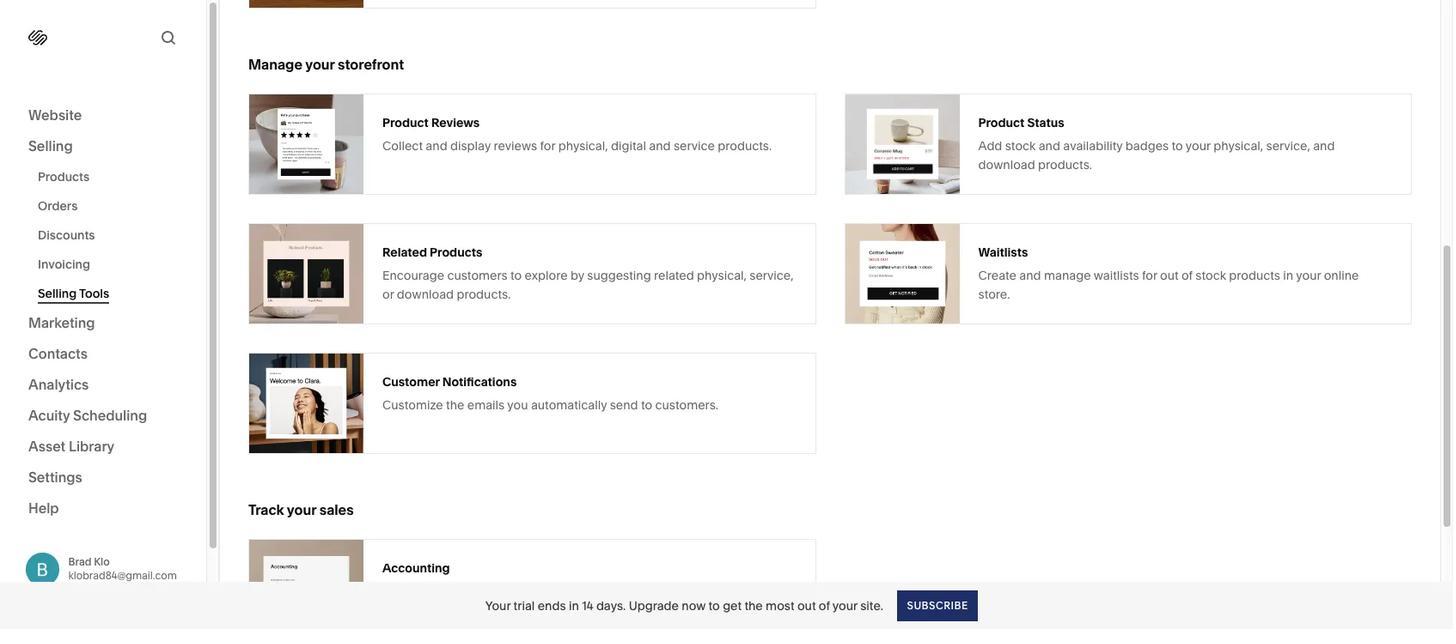 Task type: describe. For each thing, give the bounding box(es) containing it.
storefront
[[338, 56, 404, 73]]

contacts link
[[28, 345, 178, 365]]

display
[[450, 138, 491, 153]]

digital
[[611, 138, 646, 153]]

library
[[69, 438, 114, 455]]

notifications
[[442, 374, 517, 390]]

your inside waitlists create and manage waitlists for out of stock products in your online store.
[[1296, 268, 1321, 283]]

download for encourage
[[397, 287, 454, 302]]

acuity scheduling
[[28, 407, 147, 425]]

emails
[[467, 397, 505, 413]]

your inside product status add stock and availability badges to your physical, service, and download products.
[[1186, 138, 1211, 153]]

brad klo klobrad84@gmail.com
[[68, 556, 177, 583]]

customers.
[[655, 397, 718, 413]]

or
[[382, 287, 394, 302]]

now
[[682, 599, 706, 614]]

store.
[[978, 287, 1010, 302]]

product reviews collect and display reviews for physical, digital and service products.
[[382, 115, 772, 153]]

suggesting
[[587, 268, 651, 283]]

service, for add stock and availability badges to your physical, service, and download products.
[[1266, 138, 1310, 153]]

14
[[582, 599, 593, 614]]

availability
[[1063, 138, 1123, 153]]

for inside product reviews collect and display reviews for physical, digital and service products.
[[540, 138, 555, 153]]

download for add
[[978, 157, 1035, 172]]

most
[[766, 599, 795, 614]]

track
[[248, 502, 284, 519]]

reviews
[[494, 138, 537, 153]]

products inside related products encourage customers to explore by suggesting related physical, service, or download products.
[[430, 245, 482, 260]]

tools
[[79, 286, 109, 302]]

subscribe button
[[897, 591, 977, 622]]

selling tools
[[38, 286, 109, 302]]

customers
[[447, 268, 508, 283]]

invoicing link
[[38, 250, 187, 279]]

to inside customer notifications customize the emails you automatically send to customers.
[[641, 397, 652, 413]]

accounting link
[[248, 539, 816, 630]]

invoicing
[[38, 257, 90, 272]]

service
[[674, 138, 715, 153]]

subscribe
[[907, 599, 968, 612]]

contacts
[[28, 345, 88, 363]]

help
[[28, 500, 59, 517]]

for inside waitlists create and manage waitlists for out of stock products in your online store.
[[1142, 268, 1157, 283]]

physical, inside product reviews collect and display reviews for physical, digital and service products.
[[558, 138, 608, 153]]

stock inside product status add stock and availability badges to your physical, service, and download products.
[[1005, 138, 1036, 153]]

to inside related products encourage customers to explore by suggesting related physical, service, or download products.
[[511, 268, 522, 283]]

related products encourage customers to explore by suggesting related physical, service, or download products.
[[382, 245, 794, 302]]

manage your storefront
[[248, 56, 404, 73]]

asset
[[28, 438, 66, 455]]

your left sales
[[287, 502, 316, 519]]

scheduling
[[73, 407, 147, 425]]

the inside customer notifications customize the emails you automatically send to customers.
[[446, 397, 464, 413]]

product status add stock and availability badges to your physical, service, and download products.
[[978, 115, 1335, 172]]

upgrade
[[629, 599, 679, 614]]

selling tools link
[[38, 279, 187, 309]]

marketing
[[28, 315, 95, 332]]

1 vertical spatial the
[[745, 599, 763, 614]]

0 horizontal spatial in
[[569, 599, 579, 614]]

website
[[28, 107, 82, 124]]

stock inside waitlists create and manage waitlists for out of stock products in your online store.
[[1196, 268, 1226, 283]]

acuity scheduling link
[[28, 407, 178, 427]]

asset library link
[[28, 437, 178, 458]]

your right manage
[[305, 56, 335, 73]]

website link
[[28, 106, 178, 126]]

to left get
[[709, 599, 720, 614]]

days.
[[596, 599, 626, 614]]

service, for encourage customers to explore by suggesting related physical, service, or download products.
[[750, 268, 794, 283]]

klo
[[94, 556, 110, 569]]

waitlists create and manage waitlists for out of stock products in your online store.
[[978, 245, 1359, 302]]

to inside product status add stock and availability badges to your physical, service, and download products.
[[1172, 138, 1183, 153]]

create
[[978, 268, 1017, 283]]

track your sales
[[248, 502, 354, 519]]

selling for selling tools
[[38, 286, 77, 302]]

manage
[[248, 56, 303, 73]]

customer notifications customize the emails you automatically send to customers.
[[382, 374, 718, 413]]

customer
[[382, 374, 440, 390]]

send
[[610, 397, 638, 413]]

encourage
[[382, 268, 444, 283]]

customize
[[382, 397, 443, 413]]



Task type: locate. For each thing, give the bounding box(es) containing it.
0 horizontal spatial products.
[[457, 287, 511, 302]]

badges
[[1126, 138, 1169, 153]]

products
[[1229, 268, 1280, 283]]

related
[[382, 245, 427, 260]]

0 vertical spatial out
[[1160, 268, 1179, 283]]

1 product from the left
[[382, 115, 429, 130]]

0 horizontal spatial of
[[819, 599, 830, 614]]

discounts
[[38, 228, 95, 243]]

1 horizontal spatial physical,
[[697, 268, 747, 283]]

manage
[[1044, 268, 1091, 283]]

waitlists
[[978, 245, 1028, 260]]

and inside waitlists create and manage waitlists for out of stock products in your online store.
[[1020, 268, 1041, 283]]

to right send
[[641, 397, 652, 413]]

0 horizontal spatial download
[[397, 287, 454, 302]]

product for collect
[[382, 115, 429, 130]]

orders
[[38, 199, 78, 214]]

physical, inside related products encourage customers to explore by suggesting related physical, service, or download products.
[[697, 268, 747, 283]]

your left online
[[1296, 268, 1321, 283]]

status
[[1027, 115, 1065, 130]]

products up orders
[[38, 169, 90, 185]]

1 vertical spatial service,
[[750, 268, 794, 283]]

0 vertical spatial products
[[38, 169, 90, 185]]

acuity
[[28, 407, 70, 425]]

marketing link
[[28, 314, 178, 334]]

brad
[[68, 556, 91, 569]]

of right most
[[819, 599, 830, 614]]

explore
[[525, 268, 568, 283]]

stock left products on the top right of page
[[1196, 268, 1226, 283]]

product inside product status add stock and availability badges to your physical, service, and download products.
[[978, 115, 1025, 130]]

physical, inside product status add stock and availability badges to your physical, service, and download products.
[[1214, 138, 1263, 153]]

trial
[[514, 599, 535, 614]]

products. for related products encourage customers to explore by suggesting related physical, service, or download products.
[[457, 287, 511, 302]]

selling inside selling link
[[28, 138, 73, 155]]

0 vertical spatial selling
[[28, 138, 73, 155]]

products link
[[38, 162, 187, 192]]

1 vertical spatial in
[[569, 599, 579, 614]]

1 horizontal spatial service,
[[1266, 138, 1310, 153]]

in
[[1283, 268, 1294, 283], [569, 599, 579, 614]]

0 horizontal spatial physical,
[[558, 138, 608, 153]]

collect
[[382, 138, 423, 153]]

products.
[[718, 138, 772, 153], [1038, 157, 1092, 172], [457, 287, 511, 302]]

products. inside related products encourage customers to explore by suggesting related physical, service, or download products.
[[457, 287, 511, 302]]

2 product from the left
[[978, 115, 1025, 130]]

product inside product reviews collect and display reviews for physical, digital and service products.
[[382, 115, 429, 130]]

your right badges
[[1186, 138, 1211, 153]]

1 vertical spatial out
[[797, 599, 816, 614]]

analytics
[[28, 376, 89, 394]]

product for add
[[978, 115, 1025, 130]]

the
[[446, 397, 464, 413], [745, 599, 763, 614]]

0 horizontal spatial the
[[446, 397, 464, 413]]

in right products on the top right of page
[[1283, 268, 1294, 283]]

to left explore
[[511, 268, 522, 283]]

0 vertical spatial stock
[[1005, 138, 1036, 153]]

1 horizontal spatial stock
[[1196, 268, 1226, 283]]

selling inside selling tools link
[[38, 286, 77, 302]]

service, inside product status add stock and availability badges to your physical, service, and download products.
[[1266, 138, 1310, 153]]

products. down availability
[[1038, 157, 1092, 172]]

reviews
[[431, 115, 480, 130]]

download
[[978, 157, 1035, 172], [397, 287, 454, 302]]

for right waitlists
[[1142, 268, 1157, 283]]

1 horizontal spatial of
[[1182, 268, 1193, 283]]

the right get
[[745, 599, 763, 614]]

physical,
[[558, 138, 608, 153], [1214, 138, 1263, 153], [697, 268, 747, 283]]

klobrad84@gmail.com
[[68, 570, 177, 583]]

1 vertical spatial stock
[[1196, 268, 1226, 283]]

0 vertical spatial in
[[1283, 268, 1294, 283]]

0 horizontal spatial service,
[[750, 268, 794, 283]]

download down encourage
[[397, 287, 454, 302]]

site.
[[860, 599, 883, 614]]

selling link
[[28, 137, 178, 157]]

0 horizontal spatial product
[[382, 115, 429, 130]]

your left site.
[[833, 599, 858, 614]]

products. right service
[[718, 138, 772, 153]]

products. for product status add stock and availability badges to your physical, service, and download products.
[[1038, 157, 1092, 172]]

analytics link
[[28, 376, 178, 396]]

2 vertical spatial products.
[[457, 287, 511, 302]]

and
[[426, 138, 447, 153], [649, 138, 671, 153], [1039, 138, 1060, 153], [1313, 138, 1335, 153], [1020, 268, 1041, 283]]

0 vertical spatial of
[[1182, 268, 1193, 283]]

download inside product status add stock and availability badges to your physical, service, and download products.
[[978, 157, 1035, 172]]

product up collect
[[382, 115, 429, 130]]

selling
[[28, 138, 73, 155], [38, 286, 77, 302]]

products up customers
[[430, 245, 482, 260]]

out inside waitlists create and manage waitlists for out of stock products in your online store.
[[1160, 268, 1179, 283]]

of left products on the top right of page
[[1182, 268, 1193, 283]]

product
[[382, 115, 429, 130], [978, 115, 1025, 130]]

for right reviews
[[540, 138, 555, 153]]

you
[[507, 397, 528, 413]]

0 vertical spatial service,
[[1266, 138, 1310, 153]]

ends
[[538, 599, 566, 614]]

settings link
[[28, 468, 178, 489]]

of inside waitlists create and manage waitlists for out of stock products in your online store.
[[1182, 268, 1193, 283]]

out right waitlists
[[1160, 268, 1179, 283]]

2 horizontal spatial products.
[[1038, 157, 1092, 172]]

online
[[1324, 268, 1359, 283]]

asset library
[[28, 438, 114, 455]]

out
[[1160, 268, 1179, 283], [797, 599, 816, 614]]

0 horizontal spatial out
[[797, 599, 816, 614]]

1 vertical spatial for
[[1142, 268, 1157, 283]]

automatically
[[531, 397, 607, 413]]

discounts link
[[38, 221, 187, 250]]

1 horizontal spatial products
[[430, 245, 482, 260]]

your
[[485, 599, 511, 614]]

the left emails
[[446, 397, 464, 413]]

0 horizontal spatial stock
[[1005, 138, 1036, 153]]

1 vertical spatial download
[[397, 287, 454, 302]]

your trial ends in 14 days. upgrade now to get the most out of your site.
[[485, 599, 883, 614]]

selling up the marketing
[[38, 286, 77, 302]]

products
[[38, 169, 90, 185], [430, 245, 482, 260]]

0 vertical spatial for
[[540, 138, 555, 153]]

products. inside product reviews collect and display reviews for physical, digital and service products.
[[718, 138, 772, 153]]

waitlists
[[1094, 268, 1139, 283]]

1 vertical spatial products.
[[1038, 157, 1092, 172]]

product up add
[[978, 115, 1025, 130]]

orders link
[[38, 192, 187, 221]]

1 vertical spatial selling
[[38, 286, 77, 302]]

0 horizontal spatial for
[[540, 138, 555, 153]]

0 horizontal spatial products
[[38, 169, 90, 185]]

products. down customers
[[457, 287, 511, 302]]

in inside waitlists create and manage waitlists for out of stock products in your online store.
[[1283, 268, 1294, 283]]

1 vertical spatial products
[[430, 245, 482, 260]]

0 vertical spatial the
[[446, 397, 464, 413]]

by
[[571, 268, 584, 283]]

selling down website
[[28, 138, 73, 155]]

physical, for product status add stock and availability badges to your physical, service, and download products.
[[1214, 138, 1263, 153]]

2 horizontal spatial physical,
[[1214, 138, 1263, 153]]

products. inside product status add stock and availability badges to your physical, service, and download products.
[[1038, 157, 1092, 172]]

settings
[[28, 469, 82, 486]]

1 vertical spatial of
[[819, 599, 830, 614]]

out right most
[[797, 599, 816, 614]]

service,
[[1266, 138, 1310, 153], [750, 268, 794, 283]]

get
[[723, 599, 742, 614]]

your
[[305, 56, 335, 73], [1186, 138, 1211, 153], [1296, 268, 1321, 283], [287, 502, 316, 519], [833, 599, 858, 614]]

1 horizontal spatial out
[[1160, 268, 1179, 283]]

accounting
[[382, 561, 450, 576]]

help link
[[28, 499, 59, 518]]

stock right add
[[1005, 138, 1036, 153]]

download down add
[[978, 157, 1035, 172]]

1 horizontal spatial for
[[1142, 268, 1157, 283]]

selling for selling
[[28, 138, 73, 155]]

sales
[[319, 502, 354, 519]]

0 vertical spatial products.
[[718, 138, 772, 153]]

physical, for related products encourage customers to explore by suggesting related physical, service, or download products.
[[697, 268, 747, 283]]

related
[[654, 268, 694, 283]]

for
[[540, 138, 555, 153], [1142, 268, 1157, 283]]

1 horizontal spatial in
[[1283, 268, 1294, 283]]

download inside related products encourage customers to explore by suggesting related physical, service, or download products.
[[397, 287, 454, 302]]

1 horizontal spatial products.
[[718, 138, 772, 153]]

1 horizontal spatial product
[[978, 115, 1025, 130]]

service, inside related products encourage customers to explore by suggesting related physical, service, or download products.
[[750, 268, 794, 283]]

to
[[1172, 138, 1183, 153], [511, 268, 522, 283], [641, 397, 652, 413], [709, 599, 720, 614]]

add
[[978, 138, 1002, 153]]

to right badges
[[1172, 138, 1183, 153]]

in left 14
[[569, 599, 579, 614]]

1 horizontal spatial the
[[745, 599, 763, 614]]

1 horizontal spatial download
[[978, 157, 1035, 172]]

0 vertical spatial download
[[978, 157, 1035, 172]]



Task type: vqa. For each thing, say whether or not it's contained in the screenshot.
top service,
yes



